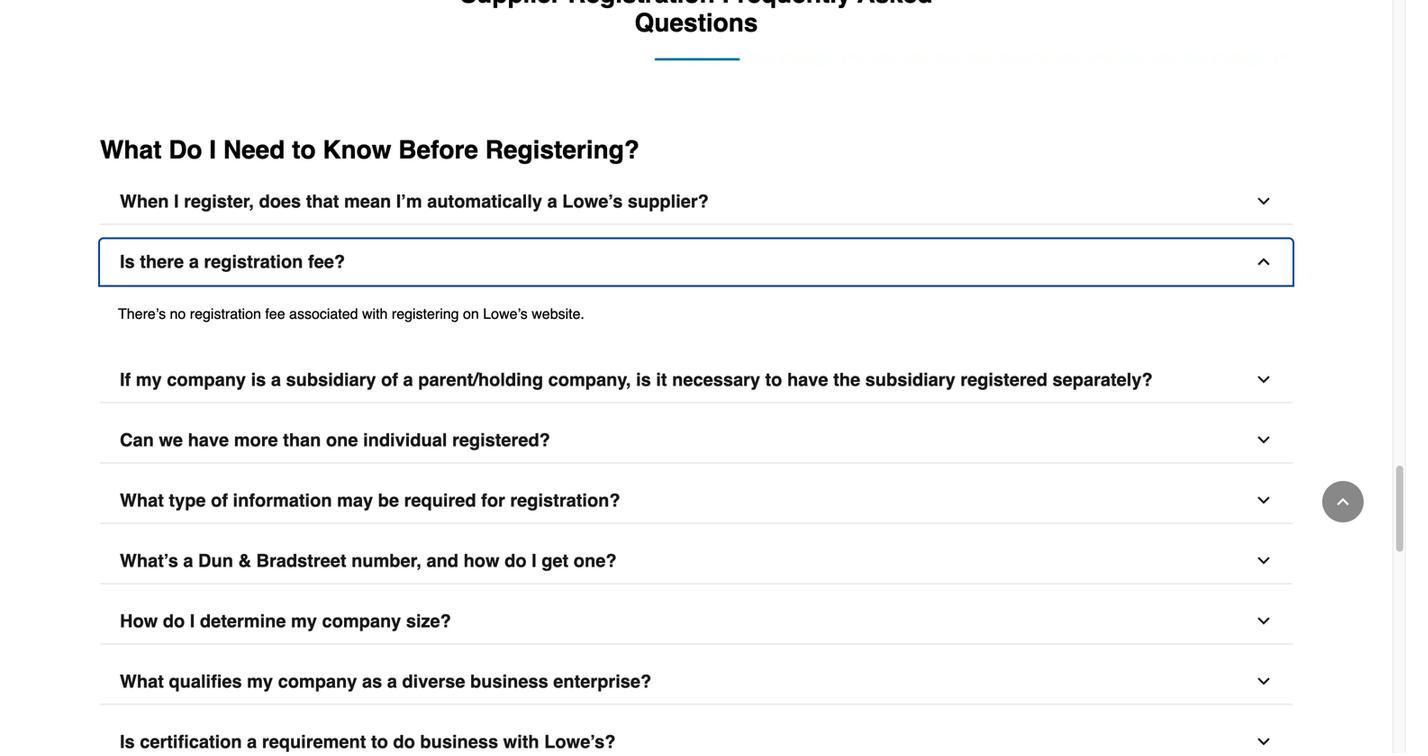 Task type: locate. For each thing, give the bounding box(es) containing it.
i left determine
[[190, 611, 195, 632]]

what's
[[120, 550, 178, 571]]

business inside button
[[420, 731, 498, 752]]

6 chevron down image from the top
[[1255, 672, 1273, 691]]

0 horizontal spatial with
[[362, 305, 388, 322]]

with left 'lowe's?'
[[503, 731, 539, 752]]

i
[[209, 136, 216, 164], [174, 191, 179, 212], [532, 550, 537, 571], [190, 611, 195, 632]]

company up the we
[[167, 369, 246, 390]]

to right 'necessary'
[[765, 369, 782, 390]]

when i register, does that mean i'm automatically a lowe's supplier?
[[120, 191, 709, 212]]

1 vertical spatial to
[[765, 369, 782, 390]]

0 vertical spatial have
[[787, 369, 828, 390]]

what for what type of information may be required for registration?
[[120, 490, 164, 511]]

registered?
[[452, 430, 550, 450]]

registration up fee
[[204, 251, 303, 272]]

size?
[[406, 611, 451, 632]]

1 vertical spatial have
[[188, 430, 229, 450]]

0 vertical spatial lowe's
[[562, 191, 623, 212]]

2 horizontal spatial do
[[505, 550, 527, 571]]

what left type
[[120, 490, 164, 511]]

0 vertical spatial to
[[292, 136, 316, 164]]

is up more
[[251, 369, 266, 390]]

2 chevron down image from the top
[[1255, 431, 1273, 449]]

0 horizontal spatial chevron up image
[[1255, 253, 1273, 271]]

3 chevron down image from the top
[[1255, 491, 1273, 509]]

is there a registration fee? button
[[100, 239, 1293, 285]]

on
[[463, 305, 479, 322]]

to inside button
[[371, 731, 388, 752]]

0 vertical spatial what
[[100, 136, 162, 164]]

chevron down image inside 'when i register, does that mean i'm automatically a lowe's supplier?' button
[[1255, 192, 1273, 210]]

chevron down image
[[1255, 371, 1273, 389], [1255, 431, 1273, 449], [1255, 491, 1273, 509], [1255, 552, 1273, 570], [1255, 612, 1273, 630], [1255, 672, 1273, 691]]

with
[[362, 305, 388, 322], [503, 731, 539, 752]]

0 vertical spatial company
[[167, 369, 246, 390]]

1 chevron down image from the top
[[1255, 371, 1273, 389]]

0 horizontal spatial of
[[211, 490, 228, 511]]

5 chevron down image from the top
[[1255, 612, 1273, 630]]

0 vertical spatial registration
[[204, 251, 303, 272]]

what inside "button"
[[120, 490, 164, 511]]

1 vertical spatial do
[[163, 611, 185, 632]]

chevron down image for registration?
[[1255, 491, 1273, 509]]

is left the 'it'
[[636, 369, 651, 390]]

registering?
[[485, 136, 639, 164]]

does
[[259, 191, 301, 212]]

a down registering? at the left top of the page
[[547, 191, 557, 212]]

chevron up image
[[1255, 253, 1273, 271], [1334, 493, 1352, 511]]

business down diverse
[[420, 731, 498, 752]]

my right the if at the left of page
[[136, 369, 162, 390]]

2 horizontal spatial my
[[291, 611, 317, 632]]

i right 'when'
[[174, 191, 179, 212]]

have left 'the' at the right
[[787, 369, 828, 390]]

more
[[234, 430, 278, 450]]

registration
[[204, 251, 303, 272], [190, 305, 261, 322]]

1 horizontal spatial with
[[503, 731, 539, 752]]

chevron down image inside what type of information may be required for registration? "button"
[[1255, 491, 1273, 509]]

my
[[136, 369, 162, 390], [291, 611, 317, 632], [247, 671, 273, 692]]

0 vertical spatial of
[[381, 369, 398, 390]]

1 vertical spatial with
[[503, 731, 539, 752]]

0 horizontal spatial do
[[163, 611, 185, 632]]

can we have more than one individual registered? button
[[100, 418, 1293, 464]]

of
[[381, 369, 398, 390], [211, 490, 228, 511]]

registration
[[568, 0, 715, 9]]

registration?
[[510, 490, 620, 511]]

to right need
[[292, 136, 316, 164]]

asked
[[857, 0, 933, 9]]

chevron down image inside is certification a requirement to do business with lowe's? button
[[1255, 733, 1273, 751]]

i inside how do i determine my company size? button
[[190, 611, 195, 632]]

1 horizontal spatial have
[[787, 369, 828, 390]]

scroll to top element
[[1322, 481, 1364, 522]]

i inside what's a dun & bradstreet number, and how do i get one? button
[[532, 550, 537, 571]]

a inside 'when i register, does that mean i'm automatically a lowe's supplier?' button
[[547, 191, 557, 212]]

2 chevron down image from the top
[[1255, 733, 1273, 751]]

business
[[470, 671, 548, 692], [420, 731, 498, 752]]

to down what qualifies my company as a diverse business enterprise?
[[371, 731, 388, 752]]

how do i determine my company size?
[[120, 611, 451, 632]]

a right the certification
[[247, 731, 257, 752]]

a up more
[[271, 369, 281, 390]]

my inside "button"
[[247, 671, 273, 692]]

subsidiary up can we have more than one individual registered? on the left bottom of the page
[[286, 369, 376, 390]]

0 horizontal spatial to
[[292, 136, 316, 164]]

0 vertical spatial my
[[136, 369, 162, 390]]

1 vertical spatial of
[[211, 490, 228, 511]]

if my company is a subsidiary of a parent/holding company, is it necessary to have the subsidiary registered separately? button
[[100, 357, 1293, 403]]

my down bradstreet
[[291, 611, 317, 632]]

2 vertical spatial my
[[247, 671, 273, 692]]

i left get
[[532, 550, 537, 571]]

what down how
[[120, 671, 164, 692]]

2 vertical spatial do
[[393, 731, 415, 752]]

of up the individual
[[381, 369, 398, 390]]

do inside button
[[393, 731, 415, 752]]

how do i determine my company size? button
[[100, 599, 1293, 645]]

what inside "button"
[[120, 671, 164, 692]]

i inside 'when i register, does that mean i'm automatically a lowe's supplier?' button
[[174, 191, 179, 212]]

know
[[323, 136, 391, 164]]

1 vertical spatial business
[[420, 731, 498, 752]]

1 vertical spatial chevron down image
[[1255, 733, 1273, 751]]

do
[[505, 550, 527, 571], [163, 611, 185, 632], [393, 731, 415, 752]]

chevron down image for when i register, does that mean i'm automatically a lowe's supplier?
[[1255, 192, 1273, 210]]

what qualifies my company as a diverse business enterprise? button
[[100, 659, 1293, 705]]

questions
[[635, 9, 758, 37]]

have right the we
[[188, 430, 229, 450]]

of inside button
[[381, 369, 398, 390]]

1 vertical spatial is
[[120, 731, 135, 752]]

necessary
[[672, 369, 760, 390]]

2 is from the left
[[636, 369, 651, 390]]

subsidiary right 'the' at the right
[[865, 369, 955, 390]]

lowe's right on on the top left of page
[[483, 305, 528, 322]]

1 vertical spatial chevron up image
[[1334, 493, 1352, 511]]

frequently
[[722, 0, 851, 9]]

registration right no
[[190, 305, 261, 322]]

is inside button
[[120, 731, 135, 752]]

a
[[547, 191, 557, 212], [189, 251, 199, 272], [271, 369, 281, 390], [403, 369, 413, 390], [183, 550, 193, 571], [387, 671, 397, 692], [247, 731, 257, 752]]

a left dun at bottom
[[183, 550, 193, 571]]

chevron down image inside if my company is a subsidiary of a parent/holding company, is it necessary to have the subsidiary registered separately? button
[[1255, 371, 1273, 389]]

have
[[787, 369, 828, 390], [188, 430, 229, 450]]

0 vertical spatial do
[[505, 550, 527, 571]]

a inside what's a dun & bradstreet number, and how do i get one? button
[[183, 550, 193, 571]]

what up 'when'
[[100, 136, 162, 164]]

2 horizontal spatial to
[[765, 369, 782, 390]]

chevron up image inside scroll to top element
[[1334, 493, 1352, 511]]

1 horizontal spatial chevron up image
[[1334, 493, 1352, 511]]

business right diverse
[[470, 671, 548, 692]]

1 horizontal spatial subsidiary
[[865, 369, 955, 390]]

company down what's a dun & bradstreet number, and how do i get one?
[[322, 611, 401, 632]]

one
[[326, 430, 358, 450]]

lowe's
[[562, 191, 623, 212], [483, 305, 528, 322]]

chevron down image
[[1255, 192, 1273, 210], [1255, 733, 1273, 751]]

chevron down image inside what's a dun & bradstreet number, and how do i get one? button
[[1255, 552, 1273, 570]]

for
[[481, 490, 505, 511]]

company left as
[[278, 671, 357, 692]]

do inside button
[[163, 611, 185, 632]]

1 vertical spatial what
[[120, 490, 164, 511]]

1 is from the top
[[120, 251, 135, 272]]

is
[[251, 369, 266, 390], [636, 369, 651, 390]]

chevron down image for do
[[1255, 552, 1273, 570]]

what qualifies my company as a diverse business enterprise?
[[120, 671, 651, 692]]

to for is certification a requirement to do business with lowe's?
[[371, 731, 388, 752]]

4 chevron down image from the top
[[1255, 552, 1273, 570]]

2 is from the top
[[120, 731, 135, 752]]

1 horizontal spatial do
[[393, 731, 415, 752]]

that
[[306, 191, 339, 212]]

is left there
[[120, 251, 135, 272]]

what
[[100, 136, 162, 164], [120, 490, 164, 511], [120, 671, 164, 692]]

company,
[[548, 369, 631, 390]]

is certification a requirement to do business with lowe's?
[[120, 731, 616, 752]]

0 horizontal spatial is
[[251, 369, 266, 390]]

i right the do
[[209, 136, 216, 164]]

0 vertical spatial is
[[120, 251, 135, 272]]

as
[[362, 671, 382, 692]]

0 vertical spatial chevron up image
[[1255, 253, 1273, 271]]

information
[[233, 490, 332, 511]]

0 vertical spatial chevron down image
[[1255, 192, 1273, 210]]

determine
[[200, 611, 286, 632]]

1 horizontal spatial lowe's
[[562, 191, 623, 212]]

with inside button
[[503, 731, 539, 752]]

get
[[542, 550, 569, 571]]

a inside is certification a requirement to do business with lowe's? button
[[247, 731, 257, 752]]

1 vertical spatial lowe's
[[483, 305, 528, 322]]

of right type
[[211, 490, 228, 511]]

chevron down image for is certification a requirement to do business with lowe's?
[[1255, 733, 1273, 751]]

a right as
[[387, 671, 397, 692]]

business inside "button"
[[470, 671, 548, 692]]

chevron down image inside the what qualifies my company as a diverse business enterprise? "button"
[[1255, 672, 1273, 691]]

registration inside button
[[204, 251, 303, 272]]

a right there
[[189, 251, 199, 272]]

0 horizontal spatial subsidiary
[[286, 369, 376, 390]]

do
[[169, 136, 202, 164]]

1 horizontal spatial to
[[371, 731, 388, 752]]

is
[[120, 251, 135, 272], [120, 731, 135, 752]]

2 vertical spatial to
[[371, 731, 388, 752]]

need
[[223, 136, 285, 164]]

1 horizontal spatial is
[[636, 369, 651, 390]]

subsidiary
[[286, 369, 376, 390], [865, 369, 955, 390]]

1 chevron down image from the top
[[1255, 192, 1273, 210]]

if my company is a subsidiary of a parent/holding company, is it necessary to have the subsidiary registered separately?
[[120, 369, 1153, 390]]

0 horizontal spatial lowe's
[[483, 305, 528, 322]]

to
[[292, 136, 316, 164], [765, 369, 782, 390], [371, 731, 388, 752]]

0 horizontal spatial have
[[188, 430, 229, 450]]

lowe's inside button
[[562, 191, 623, 212]]

do inside button
[[505, 550, 527, 571]]

is inside button
[[120, 251, 135, 272]]

2 vertical spatial what
[[120, 671, 164, 692]]

chevron down image for enterprise?
[[1255, 672, 1273, 691]]

diverse
[[402, 671, 465, 692]]

my right qualifies at the bottom
[[247, 671, 273, 692]]

1 horizontal spatial my
[[247, 671, 273, 692]]

lowe's down registering? at the left top of the page
[[562, 191, 623, 212]]

2 vertical spatial company
[[278, 671, 357, 692]]

is left the certification
[[120, 731, 135, 752]]

1 horizontal spatial of
[[381, 369, 398, 390]]

0 vertical spatial business
[[470, 671, 548, 692]]

with left registering on the left
[[362, 305, 388, 322]]

1 vertical spatial my
[[291, 611, 317, 632]]

what's a dun & bradstreet number, and how do i get one?
[[120, 550, 617, 571]]



Task type: vqa. For each thing, say whether or not it's contained in the screenshot.
and
yes



Task type: describe. For each thing, give the bounding box(es) containing it.
0 horizontal spatial my
[[136, 369, 162, 390]]

what for what do i need to know before registering?
[[100, 136, 162, 164]]

bradstreet
[[256, 550, 346, 571]]

have inside button
[[188, 430, 229, 450]]

chevron down image inside 'can we have more than one individual registered?' button
[[1255, 431, 1273, 449]]

registering
[[392, 305, 459, 322]]

what's a dun & bradstreet number, and how do i get one? button
[[100, 538, 1293, 584]]

is for is certification a requirement to do business with lowe's?
[[120, 731, 135, 752]]

supplier?
[[628, 191, 709, 212]]

how
[[464, 550, 500, 571]]

there
[[140, 251, 184, 272]]

how
[[120, 611, 158, 632]]

chevron up image inside is there a registration fee? button
[[1255, 253, 1273, 271]]

it
[[656, 369, 667, 390]]

of inside "button"
[[211, 490, 228, 511]]

can
[[120, 430, 154, 450]]

when i register, does that mean i'm automatically a lowe's supplier? button
[[100, 179, 1293, 225]]

is there a registration fee?
[[120, 251, 345, 272]]

associated
[[289, 305, 358, 322]]

is for is there a registration fee?
[[120, 251, 135, 272]]

chevron down image for parent/holding
[[1255, 371, 1273, 389]]

qualifies
[[169, 671, 242, 692]]

1 vertical spatial registration
[[190, 305, 261, 322]]

1 is from the left
[[251, 369, 266, 390]]

the
[[833, 369, 860, 390]]

supplier registration frequently asked questions
[[460, 0, 933, 37]]

may
[[337, 490, 373, 511]]

0 vertical spatial with
[[362, 305, 388, 322]]

parent/holding
[[418, 369, 543, 390]]

type
[[169, 490, 206, 511]]

there's no registration fee associated with registering on lowe's website.
[[118, 305, 585, 322]]

company inside "button"
[[278, 671, 357, 692]]

before
[[398, 136, 478, 164]]

a inside the what qualifies my company as a diverse business enterprise? "button"
[[387, 671, 397, 692]]

required
[[404, 490, 476, 511]]

individual
[[363, 430, 447, 450]]

enterprise?
[[553, 671, 651, 692]]

no
[[170, 305, 186, 322]]

what do i need to know before registering?
[[100, 136, 639, 164]]

is certification a requirement to do business with lowe's? button
[[100, 719, 1293, 753]]

separately?
[[1053, 369, 1153, 390]]

number,
[[351, 550, 421, 571]]

registered
[[960, 369, 1048, 390]]

what type of information may be required for registration? button
[[100, 478, 1293, 524]]

website.
[[532, 305, 585, 322]]

can we have more than one individual registered?
[[120, 430, 550, 450]]

chevron down image inside how do i determine my company size? button
[[1255, 612, 1273, 630]]

1 subsidiary from the left
[[286, 369, 376, 390]]

than
[[283, 430, 321, 450]]

automatically
[[427, 191, 542, 212]]

what for what qualifies my company as a diverse business enterprise?
[[120, 671, 164, 692]]

dun
[[198, 550, 233, 571]]

fee?
[[308, 251, 345, 272]]

mean
[[344, 191, 391, 212]]

a blue divider line. image
[[100, 52, 1293, 67]]

certification
[[140, 731, 242, 752]]

if
[[120, 369, 131, 390]]

&
[[238, 550, 251, 571]]

we
[[159, 430, 183, 450]]

i'm
[[396, 191, 422, 212]]

requirement
[[262, 731, 366, 752]]

to for what do i need to know before registering?
[[292, 136, 316, 164]]

2 subsidiary from the left
[[865, 369, 955, 390]]

one?
[[574, 550, 617, 571]]

fee
[[265, 305, 285, 322]]

a inside is there a registration fee? button
[[189, 251, 199, 272]]

1 vertical spatial company
[[322, 611, 401, 632]]

register,
[[184, 191, 254, 212]]

a up the individual
[[403, 369, 413, 390]]

there's
[[118, 305, 166, 322]]

have inside button
[[787, 369, 828, 390]]

when
[[120, 191, 169, 212]]

and
[[426, 550, 459, 571]]

supplier
[[460, 0, 561, 9]]

lowe's?
[[544, 731, 616, 752]]

be
[[378, 490, 399, 511]]

to inside button
[[765, 369, 782, 390]]

what type of information may be required for registration?
[[120, 490, 620, 511]]



